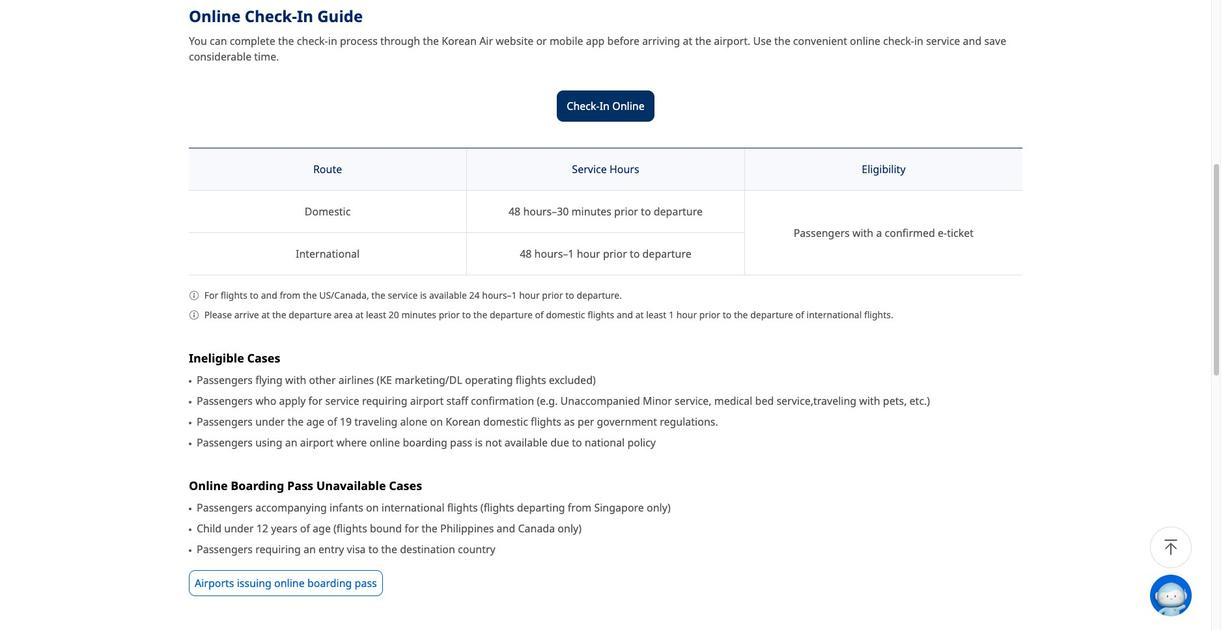 Task type: vqa. For each thing, say whether or not it's contained in the screenshot.
the Itinerary related to SAI
no



Task type: locate. For each thing, give the bounding box(es) containing it.
on up bound
[[366, 501, 379, 515]]

0 vertical spatial for
[[308, 394, 323, 408]]

age inside passengers flying with other airlines (ke marketing/dl operating flights excluded) passengers who apply for service requiring airport staff confirmation (e.g. unaccompanied minor service, medical bed service,traveling with pets, etc.) passengers under the age of 19 traveling alone on korean domestic flights as per government regulations. passengers using an airport where online boarding pass is not available due to national policy
[[306, 415, 324, 429]]

pass down visa
[[355, 576, 377, 590]]

regulations.
[[660, 415, 718, 429]]

hours
[[609, 162, 639, 177]]

pass left not
[[450, 435, 472, 450]]

age
[[306, 415, 324, 429], [313, 521, 331, 536]]

minor
[[643, 394, 672, 408]]

(e.g.
[[537, 394, 558, 408]]

0 vertical spatial (flights
[[481, 501, 514, 515]]

least left 1 hour
[[646, 309, 666, 321]]

only) right canada
[[558, 521, 582, 536]]

departing
[[517, 501, 565, 515]]

1 vertical spatial online
[[370, 435, 400, 450]]

from inside 'passengers accompanying infants on international flights (flights departing from singapore only) child under 12 years of age (flights bound for the philippines and canada only) passengers requiring an entry visa to the destination country'
[[568, 501, 591, 515]]

(flights
[[481, 501, 514, 515], [333, 521, 367, 536]]

for
[[204, 289, 218, 302]]

online right the issuing
[[274, 576, 305, 590]]

1 hour
[[669, 309, 697, 321]]

1 horizontal spatial least
[[646, 309, 666, 321]]

airport left where
[[300, 435, 334, 450]]

only)
[[647, 501, 671, 515], [558, 521, 582, 536]]

check-
[[245, 5, 297, 27], [567, 99, 600, 114]]

48 hours–1 hour
[[520, 247, 600, 261]]

1 vertical spatial is
[[475, 435, 483, 450]]

0 horizontal spatial only)
[[558, 521, 582, 536]]

to down 48 hours–30 minutes prior to departure
[[630, 247, 640, 261]]

at right arriving
[[683, 34, 692, 48]]

the down apply
[[288, 415, 304, 429]]

1 vertical spatial boarding
[[307, 576, 352, 590]]

us/canada,
[[319, 289, 369, 302]]

1 vertical spatial service
[[388, 289, 418, 302]]

and left canada
[[497, 521, 515, 536]]

check- down you can complete the check-in process through the korean air website or mobile app before arriving at the airport. use the convenient online check-in service and save considerable time.
[[567, 99, 600, 114]]

airports issuing online boarding pass button
[[189, 570, 383, 596]]

1 vertical spatial for
[[405, 521, 419, 536]]

0 horizontal spatial international
[[381, 501, 445, 515]]

0 horizontal spatial is
[[420, 289, 427, 302]]

0 vertical spatial online
[[189, 5, 241, 27]]

on inside passengers flying with other airlines (ke marketing/dl operating flights excluded) passengers who apply for service requiring airport staff confirmation (e.g. unaccompanied minor service, medical bed service,traveling with pets, etc.) passengers under the age of 19 traveling alone on korean domestic flights as per government regulations. passengers using an airport where online boarding pass is not available due to national policy
[[430, 415, 443, 429]]

1 horizontal spatial requiring
[[362, 394, 407, 408]]

available up 20 minutes
[[429, 289, 467, 302]]

0 horizontal spatial least
[[366, 309, 386, 321]]

0 vertical spatial from
[[280, 289, 300, 302]]

airport.
[[714, 34, 750, 48]]

2 horizontal spatial service
[[926, 34, 960, 48]]

on inside 'passengers accompanying infants on international flights (flights departing from singapore only) child under 12 years of age (flights bound for the philippines and canada only) passengers requiring an entry visa to the destination country'
[[366, 501, 379, 515]]

for inside 'passengers accompanying infants on international flights (flights departing from singapore only) child under 12 years of age (flights bound for the philippines and canada only) passengers requiring an entry visa to the destination country'
[[405, 521, 419, 536]]

1 vertical spatial in
[[600, 99, 610, 114]]

1 vertical spatial on
[[366, 501, 379, 515]]

bed
[[755, 394, 774, 408]]

with
[[852, 226, 873, 240], [285, 373, 306, 387], [859, 394, 880, 408]]

service up 19
[[325, 394, 359, 408]]

1 vertical spatial with
[[285, 373, 306, 387]]

other
[[309, 373, 336, 387]]

1 horizontal spatial only)
[[647, 501, 671, 515]]

ineligible
[[189, 350, 244, 366]]

1 horizontal spatial for
[[405, 521, 419, 536]]

0 horizontal spatial airport
[[300, 435, 334, 450]]

the right us/canada,
[[371, 289, 386, 302]]

0 horizontal spatial check-
[[297, 34, 328, 48]]

1 horizontal spatial in
[[600, 99, 610, 114]]

arrive
[[234, 309, 259, 321]]

0 horizontal spatial under
[[224, 521, 254, 536]]

24 hours–1 hour
[[469, 289, 540, 302]]

service inside you can complete the check-in process through the korean air website or mobile app before arriving at the airport. use the convenient online check-in service and save considerable time.
[[926, 34, 960, 48]]

online up can
[[189, 5, 241, 27]]

least right area
[[366, 309, 386, 321]]

available right not
[[505, 435, 548, 450]]

with left pets,
[[859, 394, 880, 408]]

age inside 'passengers accompanying infants on international flights (flights departing from singapore only) child under 12 years of age (flights bound for the philippines and canada only) passengers requiring an entry visa to the destination country'
[[313, 521, 331, 536]]

1 vertical spatial available
[[505, 435, 548, 450]]

available
[[429, 289, 467, 302], [505, 435, 548, 450]]

0 horizontal spatial for
[[308, 394, 323, 408]]

under left 12
[[224, 521, 254, 536]]

for right bound
[[405, 521, 419, 536]]

0 vertical spatial service
[[926, 34, 960, 48]]

0 vertical spatial age
[[306, 415, 324, 429]]

to right visa
[[368, 542, 378, 557]]

least
[[366, 309, 386, 321], [646, 309, 666, 321]]

flights up philippines
[[447, 501, 478, 515]]

online inside check-in online "link"
[[612, 99, 645, 114]]

age left 19
[[306, 415, 324, 429]]

online up hours
[[612, 99, 645, 114]]

only) right singapore
[[647, 501, 671, 515]]

and inside you can complete the check-in process through the korean air website or mobile app before arriving at the airport. use the convenient online check-in service and save considerable time.
[[963, 34, 982, 48]]

(flights down infants
[[333, 521, 367, 536]]

international left flights.
[[807, 309, 862, 321]]

domestic down confirmation
[[483, 415, 528, 429]]

boarding inside passengers flying with other airlines (ke marketing/dl operating flights excluded) passengers who apply for service requiring airport staff confirmation (e.g. unaccompanied minor service, medical bed service,traveling with pets, etc.) passengers under the age of 19 traveling alone on korean domestic flights as per government regulations. passengers using an airport where online boarding pass is not available due to national policy
[[403, 435, 447, 450]]

the up time.
[[278, 34, 294, 48]]

korean down staff
[[446, 415, 481, 429]]

online
[[189, 5, 241, 27], [612, 99, 645, 114], [189, 478, 228, 493]]

2 in from the left
[[914, 34, 923, 48]]

cases up flying
[[247, 350, 280, 366]]

international inside 'passengers accompanying infants on international flights (flights departing from singapore only) child under 12 years of age (flights bound for the philippines and canada only) passengers requiring an entry visa to the destination country'
[[381, 501, 445, 515]]

check-
[[297, 34, 328, 48], [883, 34, 914, 48]]

0 horizontal spatial cases
[[247, 350, 280, 366]]

requiring down "(ke"
[[362, 394, 407, 408]]

airports
[[195, 576, 234, 590]]

online boarding pass unavailable cases
[[189, 478, 422, 493]]

singapore
[[594, 501, 644, 515]]

an
[[285, 435, 297, 450], [303, 542, 316, 557]]

from left us/canada,
[[280, 289, 300, 302]]

on
[[430, 415, 443, 429], [366, 501, 379, 515]]

to
[[641, 205, 651, 219], [630, 247, 640, 261], [250, 289, 259, 302], [565, 289, 574, 302], [462, 309, 471, 321], [723, 309, 731, 321], [572, 435, 582, 450], [368, 542, 378, 557]]

age up entry
[[313, 521, 331, 536]]

0 vertical spatial under
[[255, 415, 285, 429]]

1 horizontal spatial airport
[[410, 394, 444, 408]]

0 horizontal spatial service
[[325, 394, 359, 408]]

2 vertical spatial service
[[325, 394, 359, 408]]

at left 1 hour
[[635, 309, 644, 321]]

0 vertical spatial online
[[850, 34, 880, 48]]

passengers
[[794, 226, 850, 240], [197, 373, 253, 387], [197, 394, 253, 408], [197, 415, 253, 429], [197, 435, 253, 450], [197, 501, 253, 515], [197, 542, 253, 557]]

0 vertical spatial available
[[429, 289, 467, 302]]

2 horizontal spatial online
[[850, 34, 880, 48]]

0 vertical spatial an
[[285, 435, 297, 450]]

0 horizontal spatial in
[[328, 34, 337, 48]]

1 horizontal spatial is
[[475, 435, 483, 450]]

1 horizontal spatial boarding
[[403, 435, 447, 450]]

0 horizontal spatial requiring
[[255, 542, 301, 557]]

online inside you can complete the check-in process through the korean air website or mobile app before arriving at the airport. use the convenient online check-in service and save considerable time.
[[850, 34, 880, 48]]

prior down 48 hours–30 minutes prior to departure
[[603, 247, 627, 261]]

in left guide
[[297, 5, 313, 27]]

0 horizontal spatial pass
[[355, 576, 377, 590]]

0 horizontal spatial an
[[285, 435, 297, 450]]

1 vertical spatial online
[[612, 99, 645, 114]]

a
[[876, 226, 882, 240]]

1 vertical spatial check-
[[567, 99, 600, 114]]

airport
[[410, 394, 444, 408], [300, 435, 334, 450]]

0 vertical spatial korean
[[442, 34, 477, 48]]

under
[[255, 415, 285, 429], [224, 521, 254, 536]]

1 horizontal spatial domestic
[[546, 309, 585, 321]]

0 horizontal spatial online
[[274, 576, 305, 590]]

available inside passengers flying with other airlines (ke marketing/dl operating flights excluded) passengers who apply for service requiring airport staff confirmation (e.g. unaccompanied minor service, medical bed service,traveling with pets, etc.) passengers under the age of 19 traveling alone on korean domestic flights as per government regulations. passengers using an airport where online boarding pass is not available due to national policy
[[505, 435, 548, 450]]

1 horizontal spatial from
[[568, 501, 591, 515]]

from right departing
[[568, 501, 591, 515]]

eligibility
[[862, 162, 906, 177]]

0 horizontal spatial (flights
[[333, 521, 367, 536]]

1 vertical spatial international
[[381, 501, 445, 515]]

the down the 24 hours–1 hour
[[473, 309, 487, 321]]

0 vertical spatial with
[[852, 226, 873, 240]]

1 horizontal spatial available
[[505, 435, 548, 450]]

0 vertical spatial pass
[[450, 435, 472, 450]]

considerable
[[189, 50, 251, 64]]

domestic inside passengers flying with other airlines (ke marketing/dl operating flights excluded) passengers who apply for service requiring airport staff confirmation (e.g. unaccompanied minor service, medical bed service,traveling with pets, etc.) passengers under the age of 19 traveling alone on korean domestic flights as per government regulations. passengers using an airport where online boarding pass is not available due to national policy
[[483, 415, 528, 429]]

of inside passengers flying with other airlines (ke marketing/dl operating flights excluded) passengers who apply for service requiring airport staff confirmation (e.g. unaccompanied minor service, medical bed service,traveling with pets, etc.) passengers under the age of 19 traveling alone on korean domestic flights as per government regulations. passengers using an airport where online boarding pass is not available due to national policy
[[327, 415, 337, 429]]

requiring inside passengers flying with other airlines (ke marketing/dl operating flights excluded) passengers who apply for service requiring airport staff confirmation (e.g. unaccompanied minor service, medical bed service,traveling with pets, etc.) passengers under the age of 19 traveling alone on korean domestic flights as per government regulations. passengers using an airport where online boarding pass is not available due to national policy
[[362, 394, 407, 408]]

0 horizontal spatial boarding
[[307, 576, 352, 590]]

government
[[597, 415, 657, 429]]

please
[[204, 309, 232, 321]]

is inside passengers flying with other airlines (ke marketing/dl operating flights excluded) passengers who apply for service requiring airport staff confirmation (e.g. unaccompanied minor service, medical bed service,traveling with pets, etc.) passengers under the age of 19 traveling alone on korean domestic flights as per government regulations. passengers using an airport where online boarding pass is not available due to national policy
[[475, 435, 483, 450]]

check- up complete
[[245, 5, 297, 27]]

on right "alone"
[[430, 415, 443, 429]]

prior up please arrive at the departure area at least 20 minutes prior to the departure of domestic flights and at least 1 hour prior to the departure of international flights.
[[542, 289, 563, 302]]

an right using
[[285, 435, 297, 450]]

international
[[807, 309, 862, 321], [381, 501, 445, 515]]

0 horizontal spatial domestic
[[483, 415, 528, 429]]

international up bound
[[381, 501, 445, 515]]

1 vertical spatial under
[[224, 521, 254, 536]]

the left airport.
[[695, 34, 711, 48]]

boarding inside airports issuing online boarding pass chat w
[[307, 576, 352, 590]]

and left save
[[963, 34, 982, 48]]

0 vertical spatial in
[[297, 5, 313, 27]]

service left save
[[926, 34, 960, 48]]

1 horizontal spatial an
[[303, 542, 316, 557]]

e-
[[938, 226, 947, 240]]

2 least from the left
[[646, 309, 666, 321]]

for
[[308, 394, 323, 408], [405, 521, 419, 536]]

infants
[[330, 501, 363, 515]]

pass inside airports issuing online boarding pass chat w
[[355, 576, 377, 590]]

check- inside "link"
[[567, 99, 600, 114]]

cases up bound
[[389, 478, 422, 493]]

is up 20 minutes
[[420, 289, 427, 302]]

with left a
[[852, 226, 873, 240]]

1 least from the left
[[366, 309, 386, 321]]

2 check- from the left
[[883, 34, 914, 48]]

1 horizontal spatial under
[[255, 415, 285, 429]]

domestic down departure.
[[546, 309, 585, 321]]

boarding down "alone"
[[403, 435, 447, 450]]

1 check- from the left
[[297, 34, 328, 48]]

1 vertical spatial age
[[313, 521, 331, 536]]

1 horizontal spatial on
[[430, 415, 443, 429]]

0 vertical spatial international
[[807, 309, 862, 321]]

0 vertical spatial boarding
[[403, 435, 447, 450]]

due
[[550, 435, 569, 450]]

is
[[420, 289, 427, 302], [475, 435, 483, 450]]

is left not
[[475, 435, 483, 450]]

under up using
[[255, 415, 285, 429]]

in
[[328, 34, 337, 48], [914, 34, 923, 48]]

korean left air
[[442, 34, 477, 48]]

1 horizontal spatial check-
[[883, 34, 914, 48]]

prior
[[614, 205, 638, 219], [603, 247, 627, 261], [542, 289, 563, 302], [439, 309, 460, 321], [699, 309, 720, 321]]

requiring down 'years'
[[255, 542, 301, 557]]

(flights up philippines
[[481, 501, 514, 515]]

2 vertical spatial online
[[274, 576, 305, 590]]

0 horizontal spatial available
[[429, 289, 467, 302]]

1 vertical spatial domestic
[[483, 415, 528, 429]]

1 horizontal spatial (flights
[[481, 501, 514, 515]]

for down the other at the left of page
[[308, 394, 323, 408]]

1 horizontal spatial international
[[807, 309, 862, 321]]

service up 20 minutes
[[388, 289, 418, 302]]

1 vertical spatial airport
[[300, 435, 334, 450]]

0 vertical spatial requiring
[[362, 394, 407, 408]]

0 vertical spatial on
[[430, 415, 443, 429]]

to down the 24 hours–1 hour
[[462, 309, 471, 321]]

1 horizontal spatial in
[[914, 34, 923, 48]]

1 vertical spatial pass
[[355, 576, 377, 590]]

years
[[271, 521, 297, 536]]

requiring
[[362, 394, 407, 408], [255, 542, 301, 557]]

use
[[753, 34, 772, 48]]

policy
[[627, 435, 656, 450]]

1 horizontal spatial pass
[[450, 435, 472, 450]]

1 vertical spatial korean
[[446, 415, 481, 429]]

boarding
[[231, 478, 284, 493]]

0 horizontal spatial check-
[[245, 5, 297, 27]]

1 vertical spatial requiring
[[255, 542, 301, 557]]

to left departure.
[[565, 289, 574, 302]]

online inside passengers flying with other airlines (ke marketing/dl operating flights excluded) passengers who apply for service requiring airport staff confirmation (e.g. unaccompanied minor service, medical bed service,traveling with pets, etc.) passengers under the age of 19 traveling alone on korean domestic flights as per government regulations. passengers using an airport where online boarding pass is not available due to national policy
[[370, 435, 400, 450]]

an left entry
[[303, 542, 316, 557]]

the up "destination"
[[421, 521, 438, 536]]

1 vertical spatial only)
[[558, 521, 582, 536]]

0 horizontal spatial on
[[366, 501, 379, 515]]

1 horizontal spatial check-
[[567, 99, 600, 114]]

the down bound
[[381, 542, 397, 557]]

1 vertical spatial an
[[303, 542, 316, 557]]

in down you can complete the check-in process through the korean air website or mobile app before arriving at the airport. use the convenient online check-in service and save considerable time.
[[600, 99, 610, 114]]

marketing/dl
[[395, 373, 462, 387]]

2 vertical spatial online
[[189, 478, 228, 493]]

1 vertical spatial from
[[568, 501, 591, 515]]

unaccompanied
[[560, 394, 640, 408]]

to right due at bottom left
[[572, 435, 582, 450]]

online up the child
[[189, 478, 228, 493]]

1 horizontal spatial online
[[370, 435, 400, 450]]

online right convenient
[[850, 34, 880, 48]]

operating
[[465, 373, 513, 387]]

the right arrive
[[272, 309, 286, 321]]

online down traveling
[[370, 435, 400, 450]]

and right for
[[261, 289, 277, 302]]

the
[[278, 34, 294, 48], [423, 34, 439, 48], [695, 34, 711, 48], [774, 34, 790, 48], [303, 289, 317, 302], [371, 289, 386, 302], [272, 309, 286, 321], [473, 309, 487, 321], [734, 309, 748, 321], [288, 415, 304, 429], [421, 521, 438, 536], [381, 542, 397, 557]]

departure
[[654, 205, 703, 219], [642, 247, 691, 261], [289, 309, 331, 321], [490, 309, 533, 321], [750, 309, 793, 321]]

domestic
[[546, 309, 585, 321], [483, 415, 528, 429]]

to up arrive
[[250, 289, 259, 302]]

boarding down entry
[[307, 576, 352, 590]]

0 horizontal spatial from
[[280, 289, 300, 302]]

airport down marketing/dl
[[410, 394, 444, 408]]

1 vertical spatial cases
[[389, 478, 422, 493]]

mobile
[[550, 34, 583, 48]]

cases
[[247, 350, 280, 366], [389, 478, 422, 493]]

with up apply
[[285, 373, 306, 387]]



Task type: describe. For each thing, give the bounding box(es) containing it.
service
[[572, 162, 607, 177]]

visa
[[347, 542, 366, 557]]

time.
[[254, 50, 279, 64]]

air
[[479, 34, 493, 48]]

flying
[[255, 373, 283, 387]]

to right 1 hour
[[723, 309, 731, 321]]

to up "48 hours–1 hour prior to departure"
[[641, 205, 651, 219]]

20 minutes
[[389, 309, 436, 321]]

complete
[[230, 34, 275, 48]]

flights inside 'passengers accompanying infants on international flights (flights departing from singapore only) child under 12 years of age (flights bound for the philippines and canada only) passengers requiring an entry visa to the destination country'
[[447, 501, 478, 515]]

domestic
[[305, 205, 351, 219]]

1 in from the left
[[328, 34, 337, 48]]

medical
[[714, 394, 752, 408]]

process
[[340, 34, 378, 48]]

ticket
[[947, 226, 974, 240]]

flights right for
[[221, 289, 247, 302]]

guide
[[317, 5, 363, 27]]

as
[[564, 415, 575, 429]]

0 vertical spatial airport
[[410, 394, 444, 408]]

chat w link
[[1150, 575, 1221, 617]]

convenient
[[793, 34, 847, 48]]

pets,
[[883, 394, 907, 408]]

the inside passengers flying with other airlines (ke marketing/dl operating flights excluded) passengers who apply for service requiring airport staff confirmation (e.g. unaccompanied minor service, medical bed service,traveling with pets, etc.) passengers under the age of 19 traveling alone on korean domestic flights as per government regulations. passengers using an airport where online boarding pass is not available due to national policy
[[288, 415, 304, 429]]

or
[[536, 34, 547, 48]]

prior right 20 minutes
[[439, 309, 460, 321]]

korean inside you can complete the check-in process through the korean air website or mobile app before arriving at the airport. use the convenient online check-in service and save considerable time.
[[442, 34, 477, 48]]

etc.)
[[909, 394, 930, 408]]

international
[[296, 247, 360, 261]]

route
[[313, 162, 342, 177]]

to inside passengers flying with other airlines (ke marketing/dl operating flights excluded) passengers who apply for service requiring airport staff confirmation (e.g. unaccompanied minor service, medical bed service,traveling with pets, etc.) passengers under the age of 19 traveling alone on korean domestic flights as per government regulations. passengers using an airport where online boarding pass is not available due to national policy
[[572, 435, 582, 450]]

the right through
[[423, 34, 439, 48]]

passengers flying with other airlines (ke marketing/dl operating flights excluded) passengers who apply for service requiring airport staff confirmation (e.g. unaccompanied minor service, medical bed service,traveling with pets, etc.) passengers under the age of 19 traveling alone on korean domestic flights as per government regulations. passengers using an airport where online boarding pass is not available due to national policy
[[197, 373, 930, 450]]

0 vertical spatial is
[[420, 289, 427, 302]]

child
[[197, 521, 221, 536]]

destination
[[400, 542, 455, 557]]

you
[[189, 34, 207, 48]]

pass
[[287, 478, 313, 493]]

0 vertical spatial domestic
[[546, 309, 585, 321]]

canada
[[518, 521, 555, 536]]

and down departure.
[[617, 309, 633, 321]]

0 vertical spatial cases
[[247, 350, 280, 366]]

an inside passengers flying with other airlines (ke marketing/dl operating flights excluded) passengers who apply for service requiring airport staff confirmation (e.g. unaccompanied minor service, medical bed service,traveling with pets, etc.) passengers under the age of 19 traveling alone on korean domestic flights as per government regulations. passengers using an airport where online boarding pass is not available due to national policy
[[285, 435, 297, 450]]

48 hours–30 minutes
[[509, 205, 611, 219]]

19
[[340, 415, 352, 429]]

flights.
[[864, 309, 893, 321]]

service,traveling
[[777, 394, 856, 408]]

requiring inside 'passengers accompanying infants on international flights (flights departing from singapore only) child under 12 years of age (flights bound for the philippines and canada only) passengers requiring an entry visa to the destination country'
[[255, 542, 301, 557]]

0 vertical spatial only)
[[647, 501, 671, 515]]

prior right 1 hour
[[699, 309, 720, 321]]

confirmation
[[471, 394, 534, 408]]

online inside airports issuing online boarding pass chat w
[[274, 576, 305, 590]]

for flights to and from the us/canada, the service is available 24 hours–1 hour prior to departure.
[[202, 289, 622, 302]]

prior down hours
[[614, 205, 638, 219]]

1 vertical spatial (flights
[[333, 521, 367, 536]]

traveling
[[354, 415, 398, 429]]

service inside passengers flying with other airlines (ke marketing/dl operating flights excluded) passengers who apply for service requiring airport staff confirmation (e.g. unaccompanied minor service, medical bed service,traveling with pets, etc.) passengers under the age of 19 traveling alone on korean domestic flights as per government regulations. passengers using an airport where online boarding pass is not available due to national policy
[[325, 394, 359, 408]]

service,
[[675, 394, 711, 408]]

pass inside passengers flying with other airlines (ke marketing/dl operating flights excluded) passengers who apply for service requiring airport staff confirmation (e.g. unaccompanied minor service, medical bed service,traveling with pets, etc.) passengers under the age of 19 traveling alone on korean domestic flights as per government regulations. passengers using an airport where online boarding pass is not available due to national policy
[[450, 435, 472, 450]]

service hours
[[572, 162, 639, 177]]

ineligible cases
[[189, 350, 280, 366]]

to inside 'passengers accompanying infants on international flights (flights departing from singapore only) child under 12 years of age (flights bound for the philippines and canada only) passengers requiring an entry visa to the destination country'
[[368, 542, 378, 557]]

departure.
[[577, 289, 622, 302]]

excluded)
[[549, 373, 596, 387]]

through
[[380, 34, 420, 48]]

passengers accompanying infants on international flights (flights departing from singapore only) child under 12 years of age (flights bound for the philippines and canada only) passengers requiring an entry visa to the destination country
[[197, 501, 671, 557]]

airports issuing online boarding pass chat w
[[195, 576, 1221, 602]]

for inside passengers flying with other airlines (ke marketing/dl operating flights excluded) passengers who apply for service requiring airport staff confirmation (e.g. unaccompanied minor service, medical bed service,traveling with pets, etc.) passengers under the age of 19 traveling alone on korean domestic flights as per government regulations. passengers using an airport where online boarding pass is not available due to national policy
[[308, 394, 323, 408]]

check-in online
[[567, 99, 645, 114]]

staff
[[446, 394, 468, 408]]

at right arrive
[[261, 309, 270, 321]]

flights down (e.g.
[[531, 415, 561, 429]]

country
[[458, 542, 495, 557]]

korean inside passengers flying with other airlines (ke marketing/dl operating flights excluded) passengers who apply for service requiring airport staff confirmation (e.g. unaccompanied minor service, medical bed service,traveling with pets, etc.) passengers under the age of 19 traveling alone on korean domestic flights as per government regulations. passengers using an airport where online boarding pass is not available due to national policy
[[446, 415, 481, 429]]

of inside 'passengers accompanying infants on international flights (flights departing from singapore only) child under 12 years of age (flights bound for the philippines and canada only) passengers requiring an entry visa to the destination country'
[[300, 521, 310, 536]]

alone
[[400, 415, 427, 429]]

48 hours–30 minutes prior to departure
[[509, 205, 703, 219]]

flights down departure.
[[588, 309, 614, 321]]

where
[[336, 435, 367, 450]]

1 horizontal spatial cases
[[389, 478, 422, 493]]

unavailable
[[316, 478, 386, 493]]

flights up (e.g.
[[516, 373, 546, 387]]

website
[[496, 34, 534, 48]]

not
[[485, 435, 502, 450]]

the right use
[[774, 34, 790, 48]]

w
[[1214, 590, 1221, 602]]

under inside 'passengers accompanying infants on international flights (flights departing from singapore only) child under 12 years of age (flights bound for the philippines and canada only) passengers requiring an entry visa to the destination country'
[[224, 521, 254, 536]]

the left us/canada,
[[303, 289, 317, 302]]

online for online check-in guide
[[189, 5, 241, 27]]

0 vertical spatial check-
[[245, 5, 297, 27]]

2 vertical spatial with
[[859, 394, 880, 408]]

area
[[334, 309, 353, 321]]

0 horizontal spatial in
[[297, 5, 313, 27]]

12
[[256, 521, 268, 536]]

who
[[255, 394, 276, 408]]

entry
[[318, 542, 344, 557]]

arriving
[[642, 34, 680, 48]]

app
[[586, 34, 605, 48]]

the right 1 hour
[[734, 309, 748, 321]]

and inside 'passengers accompanying infants on international flights (flights departing from singapore only) child under 12 years of age (flights bound for the philippines and canada only) passengers requiring an entry visa to the destination country'
[[497, 521, 515, 536]]

save
[[984, 34, 1006, 48]]

please arrive at the departure area at least 20 minutes prior to the departure of domestic flights and at least 1 hour prior to the departure of international flights.
[[202, 309, 893, 321]]

before
[[607, 34, 639, 48]]

at right area
[[355, 309, 364, 321]]

check-in online link
[[557, 91, 654, 122]]

can
[[210, 34, 227, 48]]

chat
[[1192, 590, 1212, 602]]

in inside "link"
[[600, 99, 610, 114]]

1 horizontal spatial service
[[388, 289, 418, 302]]

online for online boarding pass unavailable cases
[[189, 478, 228, 493]]

at inside you can complete the check-in process through the korean air website or mobile app before arriving at the airport. use the convenient online check-in service and save considerable time.
[[683, 34, 692, 48]]

passengers with a confirmed e-ticket
[[794, 226, 974, 240]]

under inside passengers flying with other airlines (ke marketing/dl operating flights excluded) passengers who apply for service requiring airport staff confirmation (e.g. unaccompanied minor service, medical bed service,traveling with pets, etc.) passengers under the age of 19 traveling alone on korean domestic flights as per government regulations. passengers using an airport where online boarding pass is not available due to national policy
[[255, 415, 285, 429]]

an inside 'passengers accompanying infants on international flights (flights departing from singapore only) child under 12 years of age (flights bound for the philippines and canada only) passengers requiring an entry visa to the destination country'
[[303, 542, 316, 557]]

bound
[[370, 521, 402, 536]]

apply
[[279, 394, 306, 408]]

online check-in guide
[[189, 5, 363, 27]]

per
[[578, 415, 594, 429]]

philippines
[[440, 521, 494, 536]]

accompanying
[[255, 501, 327, 515]]



